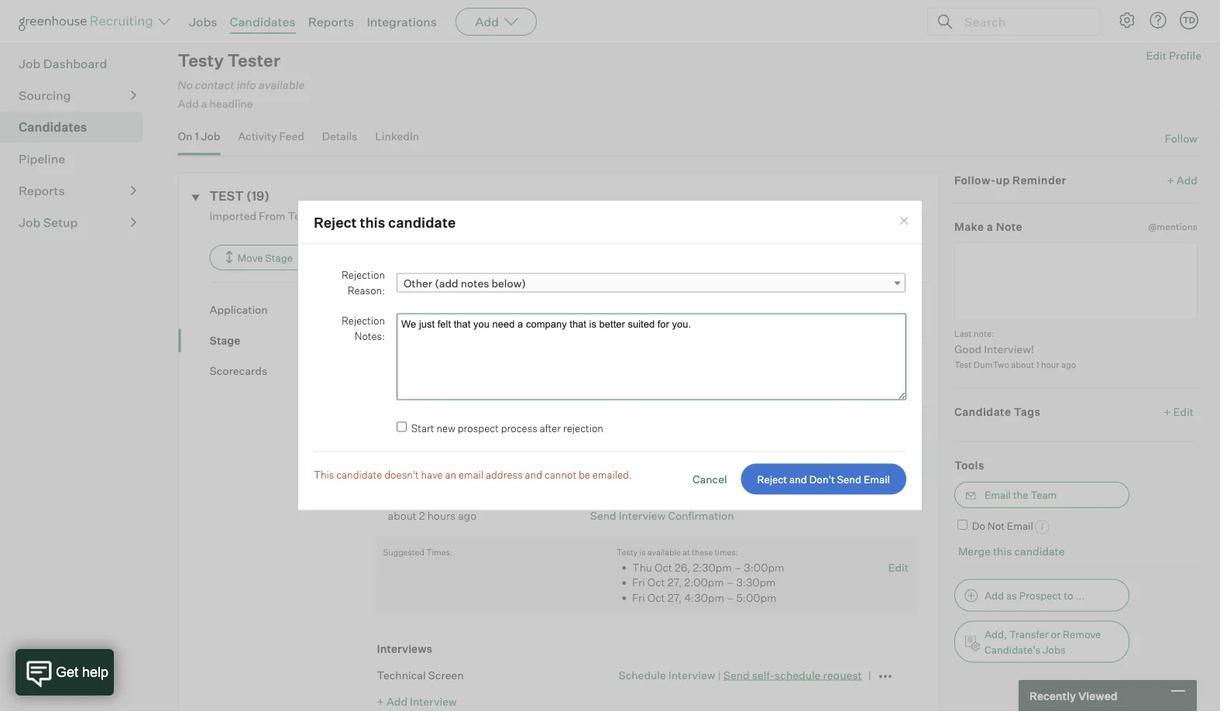 Task type: locate. For each thing, give the bounding box(es) containing it.
reject and don't send email
[[758, 473, 891, 485]]

this right (test
[[360, 214, 385, 231]]

testy for testy is available at these times:
[[617, 547, 638, 557]]

a
[[201, 97, 207, 110], [987, 220, 994, 234]]

close image
[[898, 215, 911, 227]]

0 vertical spatial testy
[[178, 50, 224, 71]]

0 horizontal spatial |
[[622, 313, 625, 326]]

to right back
[[55, 4, 65, 17]]

confirmation
[[668, 509, 734, 523]]

or
[[1052, 628, 1061, 641]]

oct
[[704, 313, 722, 326], [499, 383, 517, 396], [570, 383, 588, 396], [483, 417, 501, 431], [553, 417, 571, 431], [586, 453, 604, 466], [655, 561, 673, 574], [648, 576, 666, 589], [648, 591, 666, 604]]

below)
[[492, 276, 526, 290]]

candidates
[[230, 14, 296, 29], [19, 120, 87, 135]]

0 vertical spatial available
[[259, 78, 305, 92]]

add inside popup button
[[475, 14, 499, 29]]

times:
[[426, 547, 453, 557]]

do
[[973, 520, 986, 532]]

add button
[[456, 8, 537, 36]]

0 horizontal spatial available
[[259, 78, 305, 92]]

1 vertical spatial reports
[[19, 183, 65, 199]]

and down the (current
[[525, 469, 543, 481]]

rejection up notes: on the left top of the page
[[342, 315, 385, 327]]

about left 2
[[388, 509, 417, 523]]

candidates down sourcing
[[19, 120, 87, 135]]

candidates link up pipeline link
[[19, 118, 136, 137]]

at
[[683, 547, 690, 557]]

2 fri from the top
[[633, 591, 645, 604]]

and
[[525, 469, 543, 481], [790, 473, 808, 485]]

add inside testy tester no contact info available add a headline
[[178, 97, 199, 110]]

follow-up reminder
[[955, 173, 1067, 187]]

1 horizontal spatial available
[[648, 547, 681, 557]]

1 horizontal spatial 15,
[[650, 313, 664, 326]]

note
[[997, 220, 1023, 234]]

reject left don't
[[758, 473, 788, 485]]

0 vertical spatial reports
[[308, 14, 355, 29]]

greenhouse recruiting image
[[19, 12, 158, 31]]

this inside dialog
[[360, 214, 385, 231]]

0 horizontal spatial edit
[[889, 561, 909, 574]]

application up holding tank at the left of the page
[[388, 313, 449, 326]]

candidate down 5.
[[337, 469, 382, 481]]

1 horizontal spatial edit
[[1147, 49, 1167, 63]]

merge
[[959, 545, 991, 558]]

0 horizontal spatial a
[[201, 97, 207, 110]]

testy up contact
[[178, 50, 224, 71]]

edit inside testy is available at these times: edit
[[889, 561, 909, 574]]

testy inside testy is available at these times: edit
[[617, 547, 638, 557]]

1 vertical spatial reports link
[[19, 182, 136, 200]]

15,
[[578, 313, 591, 326], [650, 313, 664, 326]]

2 vertical spatial job
[[19, 215, 41, 230]]

reports link up job setup link
[[19, 182, 136, 200]]

27, down 26,
[[668, 576, 682, 589]]

testy
[[178, 50, 224, 71], [617, 547, 638, 557]]

job up sourcing
[[19, 56, 41, 71]]

send interview confirmation button
[[590, 509, 734, 523]]

2 horizontal spatial edit
[[1174, 405, 1194, 418]]

30
[[1072, 3, 1086, 17]]

other (add notes below) link
[[397, 273, 906, 292]]

job left setup
[[19, 215, 41, 230]]

follow
[[1166, 132, 1198, 145]]

application up stage link
[[210, 303, 268, 316]]

tags
[[1014, 405, 1041, 418]]

15, right the feb
[[578, 313, 591, 326]]

note:
[[974, 329, 995, 339]]

|
[[622, 313, 625, 326], [718, 668, 721, 682]]

1 vertical spatial +
[[1164, 405, 1172, 418]]

Start new prospect process after rejection checkbox
[[397, 422, 407, 432]]

0 vertical spatial rejection
[[342, 269, 385, 281]]

1 vertical spatial available
[[648, 547, 681, 557]]

1 vertical spatial edit
[[1174, 405, 1194, 418]]

1 right on
[[195, 129, 199, 143]]

0 vertical spatial about
[[1012, 360, 1035, 370]]

candidate up other
[[388, 214, 456, 231]]

candidate for merge this candidate
[[1015, 545, 1065, 558]]

rejection up reason:
[[342, 269, 385, 281]]

2 horizontal spatial candidate
[[1015, 545, 1065, 558]]

reject right the from
[[314, 214, 357, 231]]

start
[[411, 422, 435, 434]]

1 vertical spatial testy
[[617, 547, 638, 557]]

a down contact
[[201, 97, 207, 110]]

0 horizontal spatial candidate
[[337, 469, 382, 481]]

to left ...
[[1064, 590, 1074, 602]]

2 horizontal spatial test
[[955, 360, 972, 370]]

dashboard
[[43, 56, 107, 71]]

send down emailed.
[[590, 509, 617, 523]]

ago right hour
[[1062, 360, 1077, 370]]

2 vertical spatial candidate
[[1015, 545, 1065, 558]]

imported
[[210, 209, 257, 222]]

recently viewed
[[1030, 689, 1118, 703]]

details link
[[322, 129, 358, 152]]

(test
[[312, 209, 339, 222]]

@mentions
[[1149, 221, 1198, 232]]

2 vertical spatial test
[[450, 417, 473, 431]]

1 horizontal spatial reject
[[758, 473, 788, 485]]

1 horizontal spatial send
[[724, 668, 750, 682]]

1 horizontal spatial test
[[450, 417, 473, 431]]

stage inside button
[[265, 251, 293, 264]]

reject for reject this candidate
[[314, 214, 357, 231]]

interview
[[441, 453, 491, 466], [619, 509, 666, 523], [669, 668, 716, 682], [410, 695, 457, 708]]

0 vertical spatial ago
[[1062, 360, 1077, 370]]

| left sep
[[622, 313, 625, 326]]

send inside reject this candidate dialog
[[838, 473, 862, 485]]

0 vertical spatial 27,
[[668, 576, 682, 589]]

send for schedule interview | send self-schedule request
[[724, 668, 750, 682]]

not
[[988, 520, 1005, 532]]

0 vertical spatial fri
[[633, 576, 645, 589]]

about 2 hours ago
[[388, 509, 477, 523]]

1 left hour
[[1037, 360, 1040, 370]]

1 vertical spatial a
[[987, 220, 994, 234]]

technical up the doesn't
[[388, 453, 439, 466]]

1 vertical spatial job
[[201, 129, 220, 143]]

0 horizontal spatial candidates
[[19, 120, 87, 135]]

candidates inside candidates link
[[19, 120, 87, 135]]

2 vertical spatial +
[[377, 695, 384, 708]]

stage
[[265, 251, 293, 264], [210, 334, 241, 347]]

jobs inside 'add, transfer or remove candidate's jobs'
[[1043, 644, 1066, 656]]

test left (test
[[288, 209, 310, 222]]

testy inside testy tester no contact info available add a headline
[[178, 50, 224, 71]]

interview!
[[985, 342, 1035, 356]]

1 horizontal spatial reports
[[308, 14, 355, 29]]

send for reject and don't send email
[[838, 473, 862, 485]]

1 vertical spatial email
[[985, 489, 1012, 501]]

follow-
[[955, 173, 996, 187]]

2 rejection from the top
[[342, 315, 385, 327]]

and left don't
[[790, 473, 808, 485]]

2 vertical spatial edit
[[889, 561, 909, 574]]

1 horizontal spatial 1
[[1037, 360, 1040, 370]]

preliminary screen oct 3, 2023 – oct 3, 2023
[[388, 383, 628, 396]]

testy left is
[[617, 547, 638, 557]]

technical down interviews
[[377, 669, 426, 682]]

integrations
[[367, 14, 437, 29]]

interview up email
[[441, 453, 491, 466]]

0 vertical spatial reports link
[[308, 14, 355, 29]]

1 horizontal spatial stage
[[265, 251, 293, 264]]

1 vertical spatial reject
[[758, 473, 788, 485]]

make a note
[[955, 220, 1023, 234]]

to inside button
[[1064, 590, 1074, 602]]

pipeline link
[[19, 150, 136, 168]]

2 27, from the top
[[668, 591, 682, 604]]

0 horizontal spatial this
[[360, 214, 385, 231]]

add as prospect to ... button
[[955, 579, 1130, 612]]

about
[[1012, 360, 1035, 370], [388, 509, 417, 523]]

interview down technical screen
[[410, 695, 457, 708]]

0 horizontal spatial jobs
[[189, 14, 217, 29]]

candidates up tester
[[230, 14, 296, 29]]

interview up is
[[619, 509, 666, 523]]

jobs up contact
[[189, 14, 217, 29]]

@mentions link
[[1149, 219, 1198, 234]]

0 horizontal spatial reject
[[314, 214, 357, 231]]

1 horizontal spatial jobs
[[1043, 644, 1066, 656]]

holding tank
[[388, 348, 461, 361]]

reports link left integrations link
[[308, 14, 355, 29]]

add, transfer or remove candidate's jobs button
[[955, 621, 1130, 663]]

a inside testy tester no contact info available add a headline
[[201, 97, 207, 110]]

add
[[475, 14, 499, 29], [178, 97, 199, 110], [1177, 173, 1198, 187], [985, 590, 1005, 602], [387, 695, 408, 708]]

0 vertical spatial candidate
[[388, 214, 456, 231]]

headline
[[210, 97, 253, 110]]

1 vertical spatial send
[[590, 509, 617, 523]]

27, left 4:30pm
[[668, 591, 682, 604]]

0 vertical spatial job
[[19, 56, 41, 71]]

this down do not email
[[994, 545, 1013, 558]]

– down times:
[[735, 561, 742, 574]]

3:00pm
[[744, 561, 785, 574]]

email the team button
[[955, 482, 1130, 508]]

1 vertical spatial about
[[388, 509, 417, 523]]

0 vertical spatial stage
[[265, 251, 293, 264]]

0 vertical spatial email
[[864, 473, 891, 485]]

email right "not"
[[1008, 520, 1034, 532]]

0 vertical spatial test
[[288, 209, 310, 222]]

0 vertical spatial edit
[[1147, 49, 1167, 63]]

interviews
[[377, 642, 433, 656]]

send interview confirmation
[[590, 509, 734, 523]]

1 vertical spatial technical
[[377, 669, 426, 682]]

candidates link
[[230, 14, 296, 29], [19, 118, 136, 137]]

screen for technical
[[428, 669, 464, 682]]

1 vertical spatial candidates
[[19, 120, 87, 135]]

reports down pipeline
[[19, 183, 65, 199]]

screen up prospect
[[452, 383, 489, 396]]

send left "self-"
[[724, 668, 750, 682]]

+ for + edit
[[1164, 405, 1172, 418]]

available right info
[[259, 78, 305, 92]]

about down interview! at the top right
[[1012, 360, 1035, 370]]

1 rejection from the top
[[342, 269, 385, 281]]

test right home on the bottom left of the page
[[450, 417, 473, 431]]

2 horizontal spatial send
[[838, 473, 862, 485]]

0 vertical spatial 1
[[195, 129, 199, 143]]

0 vertical spatial screen
[[452, 383, 489, 396]]

stage up scorecards
[[210, 334, 241, 347]]

4:30pm
[[685, 591, 725, 604]]

new
[[437, 422, 456, 434]]

this
[[360, 214, 385, 231], [994, 545, 1013, 558]]

this
[[314, 469, 334, 481]]

test down good on the right of the page
[[955, 360, 972, 370]]

reminder
[[1013, 173, 1067, 187]]

| left "self-"
[[718, 668, 721, 682]]

hour
[[1042, 360, 1060, 370]]

1 vertical spatial jobs
[[1043, 644, 1066, 656]]

1 vertical spatial fri
[[633, 591, 645, 604]]

jobs down the or
[[1043, 644, 1066, 656]]

available right is
[[648, 547, 681, 557]]

0 horizontal spatial test
[[288, 209, 310, 222]]

jobs link
[[189, 14, 217, 29]]

email left "the"
[[985, 489, 1012, 501]]

rejection reason:
[[342, 269, 385, 296]]

15, right sep
[[650, 313, 664, 326]]

1 vertical spatial to
[[1064, 590, 1074, 602]]

1 vertical spatial 27,
[[668, 591, 682, 604]]

ago inside last note: good interview! test dumtwo               about 1 hour               ago
[[1062, 360, 1077, 370]]

a left note
[[987, 220, 994, 234]]

address
[[486, 469, 523, 481]]

3,
[[725, 313, 734, 326], [519, 383, 529, 396], [590, 383, 600, 396], [503, 417, 513, 431], [574, 417, 583, 431], [606, 453, 616, 466]]

0 horizontal spatial candidates link
[[19, 118, 136, 137]]

0 vertical spatial to
[[55, 4, 65, 17]]

1 vertical spatial this
[[994, 545, 1013, 558]]

configure image
[[1119, 11, 1137, 29]]

1 horizontal spatial candidate
[[388, 214, 456, 231]]

recently
[[1030, 689, 1077, 703]]

add as prospect to ...
[[985, 590, 1085, 602]]

1 15, from the left
[[578, 313, 591, 326]]

job for job dashboard
[[19, 56, 41, 71]]

as
[[1007, 590, 1018, 602]]

1 vertical spatial test
[[955, 360, 972, 370]]

screen up + add interview link
[[428, 669, 464, 682]]

email inside reject this candidate dialog
[[864, 473, 891, 485]]

add inside button
[[985, 590, 1005, 602]]

1 vertical spatial screen
[[428, 669, 464, 682]]

stage right move
[[265, 251, 293, 264]]

process
[[501, 422, 538, 434]]

+ add
[[1168, 173, 1198, 187]]

take home test oct 3, 2023 – oct 3, 2023
[[388, 417, 612, 431]]

0 horizontal spatial 15,
[[578, 313, 591, 326]]

1 horizontal spatial testy
[[617, 547, 638, 557]]

1 horizontal spatial this
[[994, 545, 1013, 558]]

job right on
[[201, 129, 220, 143]]

candidate up prospect
[[1015, 545, 1065, 558]]

0 vertical spatial candidates
[[230, 14, 296, 29]]

applied
[[499, 313, 539, 326]]

1 vertical spatial |
[[718, 668, 721, 682]]

test inside last note: good interview! test dumtwo               about 1 hour               ago
[[955, 360, 972, 370]]

send right don't
[[838, 473, 862, 485]]

1 horizontal spatial application
[[388, 313, 449, 326]]

5:00pm
[[737, 591, 777, 604]]

1 vertical spatial candidate
[[337, 469, 382, 481]]

dumtwo)
[[341, 209, 391, 222]]

None text field
[[955, 242, 1198, 320], [397, 313, 907, 400], [955, 242, 1198, 320], [397, 313, 907, 400]]

schedule
[[775, 668, 821, 682]]

ago right hours
[[458, 509, 477, 523]]

1 horizontal spatial candidates link
[[230, 14, 296, 29]]

1 vertical spatial 1
[[1037, 360, 1040, 370]]

setup
[[43, 215, 78, 230]]

candidate
[[388, 214, 456, 231], [337, 469, 382, 481], [1015, 545, 1065, 558]]

email right don't
[[864, 473, 891, 485]]

0 horizontal spatial reports link
[[19, 182, 136, 200]]

1 vertical spatial ago
[[458, 509, 477, 523]]

0 vertical spatial +
[[1168, 173, 1175, 187]]

0 vertical spatial reject
[[314, 214, 357, 231]]

about inside last note: good interview! test dumtwo               about 1 hour               ago
[[1012, 360, 1035, 370]]

viewed
[[1079, 689, 1118, 703]]

details
[[322, 129, 358, 143]]

reject for reject and don't send email
[[758, 473, 788, 485]]

suggested times:
[[383, 547, 453, 557]]

0 vertical spatial this
[[360, 214, 385, 231]]

1 horizontal spatial to
[[1064, 590, 1074, 602]]

ago
[[1062, 360, 1077, 370], [458, 509, 477, 523]]

reports left integrations link
[[308, 14, 355, 29]]

1 horizontal spatial a
[[987, 220, 994, 234]]

candidate tags
[[955, 405, 1041, 418]]

1 vertical spatial rejection
[[342, 315, 385, 327]]

0 horizontal spatial ago
[[458, 509, 477, 523]]

of
[[1058, 3, 1068, 17]]

candidates link up tester
[[230, 14, 296, 29]]

available inside testy is available at these times: edit
[[648, 547, 681, 557]]

scorecards
[[210, 364, 268, 378]]



Task type: vqa. For each thing, say whether or not it's contained in the screenshot.
the Integrations link
yes



Task type: describe. For each thing, give the bounding box(es) containing it.
2:30pm
[[693, 561, 732, 574]]

linkedin
[[375, 129, 419, 143]]

0 horizontal spatial reports
[[19, 183, 65, 199]]

doesn't
[[385, 469, 419, 481]]

interview right schedule
[[669, 668, 716, 682]]

job dashboard link
[[19, 54, 136, 73]]

td button
[[1181, 11, 1199, 29]]

take
[[388, 417, 414, 431]]

2 vertical spatial email
[[1008, 520, 1034, 532]]

1 horizontal spatial |
[[718, 668, 721, 682]]

0 horizontal spatial and
[[525, 469, 543, 481]]

1. application review applied on  feb 15, 2023 | sep 15, 2023 – oct 3, 2023
[[375, 313, 763, 326]]

1 vertical spatial candidates link
[[19, 118, 136, 137]]

(current
[[493, 453, 538, 466]]

these
[[692, 547, 713, 557]]

reason:
[[348, 284, 385, 296]]

1 horizontal spatial reports link
[[308, 14, 355, 29]]

4 of 30 candidates
[[1047, 3, 1146, 17]]

td button
[[1177, 8, 1202, 33]]

schedule
[[619, 668, 666, 682]]

transfer
[[1010, 628, 1049, 641]]

testy tester no contact info available add a headline
[[178, 50, 305, 110]]

0 horizontal spatial to
[[55, 4, 65, 17]]

1.
[[375, 313, 383, 326]]

last
[[955, 329, 972, 339]]

sourcing link
[[19, 86, 136, 105]]

cancel
[[693, 472, 728, 486]]

1 horizontal spatial candidates
[[230, 14, 296, 29]]

1 27, from the top
[[668, 576, 682, 589]]

feed
[[279, 129, 304, 143]]

move
[[238, 251, 263, 264]]

tools
[[955, 458, 985, 472]]

notes:
[[355, 330, 385, 342]]

1 vertical spatial stage
[[210, 334, 241, 347]]

(add
[[435, 276, 459, 290]]

email
[[459, 469, 484, 481]]

activity
[[238, 129, 277, 143]]

other (add notes below)
[[404, 276, 526, 290]]

linkedin link
[[375, 129, 419, 152]]

no
[[178, 78, 193, 92]]

reject this candidate dialog
[[298, 201, 923, 511]]

+ add interview
[[377, 695, 457, 708]]

good
[[955, 342, 982, 356]]

preliminary
[[388, 383, 450, 396]]

+ for + add interview
[[377, 695, 384, 708]]

testy for testy tester
[[178, 50, 224, 71]]

follow link
[[1166, 131, 1198, 146]]

job setup
[[19, 215, 78, 230]]

contact
[[195, 78, 234, 92]]

rejection notes:
[[342, 315, 385, 342]]

available inside testy tester no contact info available add a headline
[[259, 78, 305, 92]]

don't
[[810, 473, 835, 485]]

screen for preliminary
[[452, 383, 489, 396]]

test for imported from test (test dumtwo)
[[288, 209, 310, 222]]

move stage button
[[210, 245, 309, 270]]

– right 4:30pm
[[727, 591, 734, 604]]

0 vertical spatial candidates link
[[230, 14, 296, 29]]

home
[[416, 417, 447, 431]]

start new prospect process after rejection
[[411, 422, 604, 434]]

td
[[1184, 15, 1196, 25]]

do not email
[[973, 520, 1034, 532]]

1 inside last note: good interview! test dumtwo               about 1 hour               ago
[[1037, 360, 1040, 370]]

activity feed
[[238, 129, 304, 143]]

add,
[[985, 628, 1008, 641]]

profile
[[1170, 49, 1202, 63]]

– down other (add notes below) link
[[695, 313, 702, 326]]

1 horizontal spatial and
[[790, 473, 808, 485]]

imported from test (test dumtwo)
[[210, 209, 393, 222]]

2 15, from the left
[[650, 313, 664, 326]]

this for merge
[[994, 545, 1013, 558]]

email inside button
[[985, 489, 1012, 501]]

other
[[404, 276, 433, 290]]

on
[[178, 129, 193, 143]]

0 horizontal spatial application
[[210, 303, 268, 316]]

+ edit
[[1164, 405, 1194, 418]]

add, transfer or remove candidate's jobs
[[985, 628, 1102, 656]]

candidate for reject this candidate
[[388, 214, 456, 231]]

Search text field
[[961, 10, 1087, 33]]

0 horizontal spatial 1
[[195, 129, 199, 143]]

+ add interview link
[[377, 695, 457, 708]]

prospect
[[1020, 590, 1062, 602]]

– right process
[[544, 417, 551, 431]]

schedule interview | send self-schedule request
[[619, 668, 862, 682]]

– up the after
[[560, 383, 567, 396]]

make
[[955, 220, 985, 234]]

test for take home test oct 3, 2023 – oct 3, 2023
[[450, 417, 473, 431]]

0 horizontal spatial about
[[388, 509, 417, 523]]

schedule interview link
[[619, 668, 716, 682]]

+ for + add
[[1168, 173, 1175, 187]]

0 vertical spatial |
[[622, 313, 625, 326]]

0 vertical spatial jobs
[[189, 14, 217, 29]]

cannot
[[545, 469, 577, 481]]

1 fri from the top
[[633, 576, 645, 589]]

rejection for notes:
[[342, 315, 385, 327]]

the
[[1014, 489, 1029, 501]]

– down '2:30pm'
[[727, 576, 734, 589]]

send self-schedule request link
[[724, 668, 862, 682]]

edit profile link
[[1147, 49, 1202, 63]]

email the team
[[985, 489, 1058, 501]]

26,
[[675, 561, 691, 574]]

rejection for reason:
[[342, 269, 385, 281]]

review
[[451, 313, 489, 326]]

hours
[[428, 509, 456, 523]]

stage link
[[210, 333, 354, 348]]

Do Not Email checkbox
[[958, 520, 968, 530]]

thu
[[633, 561, 653, 574]]

feb
[[556, 313, 575, 326]]

job for job setup
[[19, 215, 41, 230]]

from
[[259, 209, 286, 222]]

is
[[640, 547, 646, 557]]

edit profile
[[1147, 49, 1202, 63]]

sep
[[628, 313, 648, 326]]

application link
[[210, 302, 354, 317]]

times:
[[715, 547, 739, 557]]

self-
[[752, 668, 775, 682]]

0 vertical spatial technical
[[388, 453, 439, 466]]

have
[[421, 469, 443, 481]]

request
[[824, 668, 862, 682]]

candidate
[[955, 405, 1012, 418]]

4
[[1047, 3, 1055, 17]]

this for reject
[[360, 214, 385, 231]]

back to search results link
[[27, 4, 139, 17]]

an
[[445, 469, 457, 481]]

notes
[[461, 276, 489, 290]]



